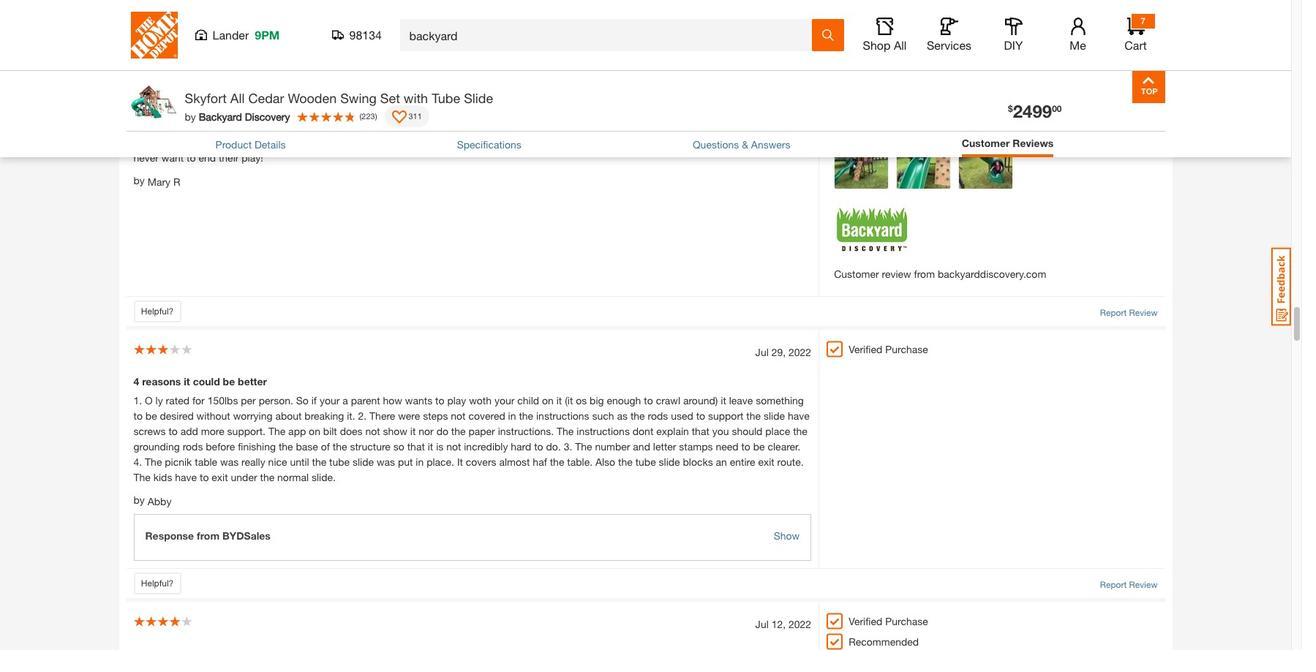 Task type: vqa. For each thing, say whether or not it's contained in the screenshot.
rods to the top
yes



Task type: locate. For each thing, give the bounding box(es) containing it.
1 vertical spatial by
[[134, 174, 145, 186]]

by mary r
[[134, 174, 180, 188]]

0 horizontal spatial on
[[309, 425, 321, 437]]

their
[[219, 151, 239, 164]]

have down something
[[788, 410, 810, 422]]

jul left the 29,
[[756, 346, 769, 358]]

& right "two"
[[742, 138, 749, 151]]

1 vertical spatial verified purchase
[[849, 615, 929, 628]]

clearer.
[[768, 440, 801, 453]]

2 jul from the top
[[756, 618, 769, 631]]

it!
[[239, 117, 248, 129], [470, 136, 478, 148]]

shop
[[863, 38, 891, 52]]

the up the slide.
[[312, 456, 327, 468]]

0 vertical spatial love
[[216, 117, 236, 129]]

product details button
[[216, 137, 286, 152], [216, 137, 286, 152]]

0 vertical spatial it!
[[239, 117, 248, 129]]

rods down add
[[183, 440, 203, 453]]

number
[[595, 440, 631, 453]]

incredibly
[[464, 440, 508, 453]]

on
[[542, 394, 554, 407], [309, 425, 321, 437]]

1 vertical spatial instructions
[[577, 425, 630, 437]]

0 vertical spatial in
[[508, 410, 516, 422]]

instructions down "such"
[[577, 425, 630, 437]]

0 horizontal spatial &
[[353, 136, 360, 148]]

your right the 'if'
[[320, 394, 340, 407]]

0 vertical spatial 2022
[[789, 346, 812, 358]]

0 vertical spatial helpful? button
[[134, 42, 181, 64]]

also
[[596, 456, 616, 468]]

2 verified from the top
[[849, 615, 883, 628]]

1 vertical spatial report review
[[1101, 307, 1158, 318]]

( 223 )
[[360, 111, 377, 121]]

slides,
[[739, 136, 769, 148]]

2 vertical spatial helpful? button
[[134, 573, 181, 595]]

1 vertical spatial from
[[915, 268, 935, 280]]

love up my
[[216, 117, 236, 129]]

base
[[296, 440, 318, 453]]

if
[[312, 394, 317, 407]]

1 report from the top
[[1101, 49, 1127, 60]]

0 horizontal spatial that
[[407, 440, 425, 453]]

2 purchase from the top
[[886, 615, 929, 628]]

helpful? button up product image at the top left of page
[[134, 42, 181, 64]]

1 horizontal spatial with
[[621, 136, 640, 148]]

blocks
[[683, 456, 713, 468]]

What can we help you find today? search field
[[410, 20, 811, 51]]

0 vertical spatial customer review from backyarddiscovery.com
[[834, 9, 1047, 22]]

tube down and
[[636, 456, 656, 468]]

be up screws
[[146, 410, 157, 422]]

0 vertical spatial instructions
[[536, 410, 590, 422]]

3 helpful? button from the top
[[134, 573, 181, 595]]

review down logo
[[882, 268, 912, 280]]

to down the around)
[[697, 410, 706, 422]]

helpful? up product image at the top left of page
[[141, 47, 174, 58]]

1 horizontal spatial for
[[209, 136, 222, 148]]

verified for jul 12, 2022
[[849, 615, 883, 628]]

love left from
[[448, 136, 467, 148]]

was left put
[[377, 456, 395, 468]]

services
[[927, 38, 972, 52]]

exit down the table
[[212, 471, 228, 484]]

by inside the by abby
[[134, 494, 145, 506]]

questions & answers button
[[693, 137, 791, 152], [693, 137, 791, 152]]

by for by mary r
[[134, 174, 145, 186]]

0 vertical spatial report review button
[[1101, 48, 1158, 61]]

by left mary
[[134, 174, 145, 186]]

desired
[[160, 410, 194, 422]]

verified purchase for jul 29, 2022
[[849, 343, 929, 355]]

1 horizontal spatial your
[[495, 394, 515, 407]]

1 vertical spatial helpful? button
[[134, 301, 181, 323]]

0 vertical spatial with
[[404, 90, 428, 106]]

it left nor
[[410, 425, 416, 437]]

normal
[[277, 471, 309, 484]]

on right child
[[542, 394, 554, 407]]

it! up product details
[[239, 117, 248, 129]]

311
[[409, 111, 422, 121]]

feedback link image
[[1272, 247, 1292, 326]]

0 horizontal spatial your
[[320, 394, 340, 407]]

1 vertical spatial purchase
[[886, 615, 929, 628]]

0 horizontal spatial for
[[192, 394, 205, 407]]

2 report review button from the top
[[1101, 306, 1158, 320]]

helpful? down response
[[141, 578, 174, 589]]

0 vertical spatial review
[[1130, 49, 1158, 60]]

2 vertical spatial review
[[1130, 579, 1158, 590]]

3 review from the top
[[1130, 579, 1158, 590]]

be up 150lbs
[[223, 375, 235, 388]]

the up instructions.
[[519, 410, 534, 422]]

discovery
[[245, 110, 290, 123]]

2 tube from the left
[[636, 456, 656, 468]]

1 vertical spatial rods
[[183, 440, 203, 453]]

150lbs
[[208, 394, 238, 407]]

review up shop all at right
[[882, 9, 912, 22]]

0 vertical spatial backyarddiscovery.com
[[938, 9, 1047, 22]]

the down about
[[269, 425, 286, 437]]

1 vertical spatial with
[[621, 136, 640, 148]]

show
[[383, 425, 408, 437]]

for down the could
[[192, 394, 205, 407]]

0 horizontal spatial have
[[175, 471, 197, 484]]

answers
[[752, 138, 791, 151]]

by for by backyard discovery
[[185, 110, 196, 123]]

that up stamps
[[692, 425, 710, 437]]

0 vertical spatial all
[[894, 38, 907, 52]]

it left is
[[428, 440, 433, 453]]

top button
[[1133, 70, 1166, 103]]

review
[[1130, 49, 1158, 60], [1130, 307, 1158, 318], [1130, 579, 1158, 590]]

helpful? up reasons
[[141, 306, 174, 317]]

product
[[216, 138, 252, 151]]

all right shop
[[894, 38, 907, 52]]

0 horizontal spatial be
[[146, 410, 157, 422]]

questions & answers
[[693, 138, 791, 151]]

not right is
[[447, 440, 461, 453]]

2 horizontal spatial be
[[754, 440, 765, 453]]

2 vertical spatial by
[[134, 494, 145, 506]]

2 horizontal spatial slide
[[764, 410, 785, 422]]

1 verified from the top
[[849, 343, 883, 355]]

helpful? button up reasons
[[134, 301, 181, 323]]

wooden
[[288, 90, 337, 106]]

os
[[576, 394, 587, 407]]

2022 right the 29,
[[789, 346, 812, 358]]

purchase
[[886, 343, 929, 355], [886, 615, 929, 628]]

was down before on the bottom left
[[220, 456, 239, 468]]

with up 311
[[404, 90, 428, 106]]

slide up 'place'
[[764, 410, 785, 422]]

1 jul from the top
[[756, 346, 769, 358]]

for left my
[[209, 136, 222, 148]]

2 verified purchase from the top
[[849, 615, 929, 628]]

by backyard discovery
[[185, 110, 290, 123]]

it
[[184, 375, 190, 388], [557, 394, 562, 407], [721, 394, 727, 407], [410, 425, 416, 437], [428, 440, 433, 453]]

0 horizontal spatial tube
[[329, 456, 350, 468]]

1 vertical spatial have
[[175, 471, 197, 484]]

3 helpful? from the top
[[141, 578, 174, 589]]

kids
[[153, 471, 172, 484]]

3 report review from the top
[[1101, 579, 1158, 590]]

by down skyfort
[[185, 110, 196, 123]]

bilt
[[323, 425, 337, 437]]

1 vertical spatial report review button
[[1101, 306, 1158, 320]]

1 vertical spatial for
[[192, 394, 205, 407]]

1 verified purchase from the top
[[849, 343, 929, 355]]

that right so
[[407, 440, 425, 453]]

1 horizontal spatial tube
[[636, 456, 656, 468]]

2 vertical spatial be
[[754, 440, 765, 453]]

0 vertical spatial jul
[[756, 346, 769, 358]]

specifications
[[457, 138, 522, 151]]

0 horizontal spatial rods
[[183, 440, 203, 453]]

1 horizontal spatial be
[[223, 375, 235, 388]]

in up instructions.
[[508, 410, 516, 422]]

report review for i purchased this for my granddaughters, ages 2 & 5.  they absolutely love it!  from the amazing crow's nest with telescope to the two slides, they never want to end their play!
[[1101, 307, 1158, 318]]

by for by abby
[[134, 494, 145, 506]]

me button
[[1055, 18, 1102, 53]]

1 tube from the left
[[329, 456, 350, 468]]

not up structure
[[366, 425, 380, 437]]

product image image
[[130, 78, 177, 125]]

1 horizontal spatial rods
[[648, 410, 668, 422]]

2 vertical spatial report review button
[[1101, 579, 1158, 592]]

1 vertical spatial jul
[[756, 618, 769, 631]]

1 report review button from the top
[[1101, 48, 1158, 61]]

show
[[774, 530, 800, 542]]

2 report review from the top
[[1101, 307, 1158, 318]]

end
[[199, 151, 216, 164]]

1 vertical spatial review
[[1130, 307, 1158, 318]]

2022
[[789, 346, 812, 358], [789, 618, 812, 631]]

by
[[185, 110, 196, 123], [134, 174, 145, 186], [134, 494, 145, 506]]

2 helpful? from the top
[[141, 306, 174, 317]]

2 report from the top
[[1101, 307, 1127, 318]]

logo image
[[834, 204, 912, 266]]

structure
[[350, 440, 391, 453]]

0 vertical spatial verified
[[849, 343, 883, 355]]

by left abby
[[134, 494, 145, 506]]

1 horizontal spatial was
[[377, 456, 395, 468]]

1 horizontal spatial have
[[788, 410, 810, 422]]

place.
[[427, 456, 455, 468]]

0 vertical spatial not
[[451, 410, 466, 422]]

1 vertical spatial customer review from backyarddiscovery.com
[[834, 268, 1047, 280]]

1 vertical spatial it!
[[470, 136, 478, 148]]

all for skyfort
[[230, 90, 245, 106]]

)
[[375, 111, 377, 121]]

1 vertical spatial in
[[416, 456, 424, 468]]

in right put
[[416, 456, 424, 468]]

1 horizontal spatial on
[[542, 394, 554, 407]]

0 vertical spatial be
[[223, 375, 235, 388]]

1 vertical spatial review
[[882, 268, 912, 280]]

1 vertical spatial be
[[146, 410, 157, 422]]

jul left 12,
[[756, 618, 769, 631]]

& inside granddaughters love it! i purchased this for my granddaughters, ages 2 & 5.  they absolutely love it!  from the amazing crow's nest with telescope to the two slides, they never want to end their play!
[[353, 136, 360, 148]]

were
[[398, 410, 420, 422]]

customer up shop
[[834, 9, 879, 22]]

0 vertical spatial on
[[542, 394, 554, 407]]

1 vertical spatial helpful?
[[141, 306, 174, 317]]

1 horizontal spatial exit
[[759, 456, 775, 468]]

your up covered
[[495, 394, 515, 407]]

0 horizontal spatial all
[[230, 90, 245, 106]]

to down desired
[[169, 425, 178, 437]]

helpful? button for granddaughters love it!
[[134, 301, 181, 323]]

mary r button
[[148, 174, 180, 189]]

the right 3.
[[575, 440, 593, 453]]

rods down crawl
[[648, 410, 668, 422]]

0 vertical spatial report review
[[1101, 49, 1158, 60]]

more
[[201, 425, 224, 437]]

customer down logo
[[834, 268, 879, 280]]

2 vertical spatial report review
[[1101, 579, 1158, 590]]

verified
[[849, 343, 883, 355], [849, 615, 883, 628]]

the up clearer. on the right
[[794, 425, 808, 437]]

to right telescope
[[690, 136, 700, 148]]

almost
[[499, 456, 530, 468]]

jul
[[756, 346, 769, 358], [756, 618, 769, 631]]

helpful? button down response
[[134, 573, 181, 595]]

the home depot logo image
[[131, 12, 177, 59]]

so
[[296, 394, 309, 407]]

2 helpful? button from the top
[[134, 301, 181, 323]]

customer down the $
[[962, 137, 1010, 149]]

need
[[716, 440, 739, 453]]

1 vertical spatial backyarddiscovery.com
[[938, 268, 1047, 280]]

instructions down (it
[[536, 410, 590, 422]]

i
[[134, 136, 136, 148]]

1 horizontal spatial that
[[692, 425, 710, 437]]

really
[[242, 456, 265, 468]]

it! left from
[[470, 136, 478, 148]]

0 vertical spatial for
[[209, 136, 222, 148]]

verified purchase
[[849, 343, 929, 355], [849, 615, 929, 628]]

0 horizontal spatial with
[[404, 90, 428, 106]]

1 vertical spatial all
[[230, 90, 245, 106]]

diy button
[[991, 18, 1037, 53]]

1 vertical spatial report
[[1101, 307, 1127, 318]]

1 helpful? button from the top
[[134, 42, 181, 64]]

2 2022 from the top
[[789, 618, 812, 631]]

1 purchase from the top
[[886, 343, 929, 355]]

4 reasons it could be better 1. o ly rated for 150lbs per person. so if your a parent how wants to play woth your child on it (it os big enough to crawl around) it leave something to be desired without worrying about breaking it. 2. there were steps not covered in the instructions such as the rods used to support the slide have screws to add more support. the app on bilt does not show it nor do the paper instructions. the instructions dont explain that you should place the grounding rods before finishing the base of the structure so that it is not incredibly hard to do. 3. the number and letter stamps need to be clearer. 4. the picnik table was really nice until the tube slide was put in place. it covers almost haf the table. also the tube slide blocks an entire exit route. the kids have to exit under the normal slide.
[[134, 375, 810, 484]]

the right do
[[451, 425, 466, 437]]

all for shop
[[894, 38, 907, 52]]

parent
[[351, 394, 380, 407]]

0 horizontal spatial exit
[[212, 471, 228, 484]]

0 horizontal spatial in
[[416, 456, 424, 468]]

want
[[162, 151, 184, 164]]

per
[[241, 394, 256, 407]]

on left bilt
[[309, 425, 321, 437]]

1 vertical spatial verified
[[849, 615, 883, 628]]

2022 right 12,
[[789, 618, 812, 631]]

the up should
[[747, 410, 761, 422]]

slide
[[764, 410, 785, 422], [353, 456, 374, 468], [659, 456, 680, 468]]

be down should
[[754, 440, 765, 453]]

jul 12, 2022
[[756, 618, 812, 631]]

jul for jul 29, 2022
[[756, 346, 769, 358]]

nice
[[268, 456, 287, 468]]

2 review from the top
[[1130, 307, 1158, 318]]

enough
[[607, 394, 641, 407]]

cart
[[1125, 38, 1147, 52]]

0 vertical spatial by
[[185, 110, 196, 123]]

have
[[788, 410, 810, 422], [175, 471, 197, 484]]

0 vertical spatial report
[[1101, 49, 1127, 60]]

1 your from the left
[[320, 394, 340, 407]]

1 vertical spatial 2022
[[789, 618, 812, 631]]

with right nest
[[621, 136, 640, 148]]

with inside granddaughters love it! i purchased this for my granddaughters, ages 2 & 5.  they absolutely love it!  from the amazing crow's nest with telescope to the two slides, they never want to end their play!
[[621, 136, 640, 148]]

to
[[690, 136, 700, 148], [187, 151, 196, 164], [436, 394, 445, 407], [644, 394, 653, 407], [134, 410, 143, 422], [697, 410, 706, 422], [169, 425, 178, 437], [534, 440, 544, 453], [742, 440, 751, 453], [200, 471, 209, 484]]

by inside by mary r
[[134, 174, 145, 186]]

all up by backyard discovery
[[230, 90, 245, 106]]

lander 9pm
[[213, 28, 280, 42]]

2 your from the left
[[495, 394, 515, 407]]

exit down clearer. on the right
[[759, 456, 775, 468]]

1 helpful? from the top
[[141, 47, 174, 58]]

0 vertical spatial that
[[692, 425, 710, 437]]

slide down letter
[[659, 456, 680, 468]]

& right 2
[[353, 136, 360, 148]]

helpful? button for 4 reasons it could be better
[[134, 573, 181, 595]]

could
[[193, 375, 220, 388]]

slide
[[464, 90, 493, 106]]

1 was from the left
[[220, 456, 239, 468]]

0 vertical spatial rods
[[648, 410, 668, 422]]

1 vertical spatial love
[[448, 136, 467, 148]]

2 vertical spatial report
[[1101, 579, 1127, 590]]

3 report from the top
[[1101, 579, 1127, 590]]

3 report review button from the top
[[1101, 579, 1158, 592]]

have down picnik
[[175, 471, 197, 484]]

not down play
[[451, 410, 466, 422]]

ages
[[320, 136, 342, 148]]

all inside 'button'
[[894, 38, 907, 52]]

slide down structure
[[353, 456, 374, 468]]

be
[[223, 375, 235, 388], [146, 410, 157, 422], [754, 440, 765, 453]]

tube down of
[[329, 456, 350, 468]]

1 2022 from the top
[[789, 346, 812, 358]]

the down 4.
[[134, 471, 151, 484]]

it left the could
[[184, 375, 190, 388]]

0 vertical spatial review
[[882, 9, 912, 22]]



Task type: describe. For each thing, give the bounding box(es) containing it.
to left crawl
[[644, 394, 653, 407]]

response from bydsales
[[145, 530, 271, 542]]

helpful? for granddaughters love it!
[[141, 306, 174, 317]]

table.
[[567, 456, 593, 468]]

purchase for jul 29, 2022
[[886, 343, 929, 355]]

until
[[290, 456, 309, 468]]

2022 for jul 29, 2022
[[789, 346, 812, 358]]

to left the end
[[187, 151, 196, 164]]

2 customer review from backyarddiscovery.com from the top
[[834, 268, 1047, 280]]

rated
[[166, 394, 190, 407]]

a
[[343, 394, 348, 407]]

an
[[716, 456, 727, 468]]

1 horizontal spatial it!
[[470, 136, 478, 148]]

1 horizontal spatial slide
[[659, 456, 680, 468]]

the up 3.
[[557, 425, 574, 437]]

2.
[[358, 410, 367, 422]]

shop all button
[[862, 18, 909, 53]]

about
[[276, 410, 302, 422]]

helpful? for 4 reasons it could be better
[[141, 578, 174, 589]]

play!
[[242, 151, 263, 164]]

5.
[[362, 136, 371, 148]]

1 customer review from backyarddiscovery.com from the top
[[834, 9, 1047, 22]]

2 backyarddiscovery.com from the top
[[938, 268, 1047, 280]]

1 report review from the top
[[1101, 49, 1158, 60]]

1 horizontal spatial love
[[448, 136, 467, 148]]

cedar
[[248, 90, 284, 106]]

report review button for 1. o ly rated for 150lbs per person. so if your a parent how wants to play woth your child on it (it os big enough to crawl around) it leave something to be desired without worrying about breaking it. 2. there were steps not covered in the instructions such as the rods used to support the slide have screws to add more support. the app on bilt does not show it nor do the paper instructions. the instructions dont explain that you should place the grounding rods before finishing the base of the structure so that it is not incredibly hard to do. 3. the number and letter stamps need to be clearer. 4. the picnik table was really nice until the tube slide was put in place. it covers almost haf the table. also the tube slide blocks an entire exit route. the kids have to exit under the normal slide.
[[1101, 579, 1158, 592]]

do.
[[546, 440, 561, 453]]

to down '1.'
[[134, 410, 143, 422]]

play
[[447, 394, 466, 407]]

the right from
[[508, 136, 522, 148]]

customer reviews
[[962, 137, 1054, 149]]

better
[[238, 375, 267, 388]]

amazing
[[525, 136, 563, 148]]

letter
[[653, 440, 677, 453]]

the down do.
[[550, 456, 565, 468]]

never
[[134, 151, 159, 164]]

they
[[374, 136, 396, 148]]

set
[[380, 90, 400, 106]]

the down "number"
[[618, 456, 633, 468]]

0 vertical spatial customer
[[834, 9, 879, 22]]

for inside granddaughters love it! i purchased this for my granddaughters, ages 2 & 5.  they absolutely love it!  from the amazing crow's nest with telescope to the two slides, they never want to end their play!
[[209, 136, 222, 148]]

lander
[[213, 28, 249, 42]]

verified for jul 29, 2022
[[849, 343, 883, 355]]

r
[[173, 175, 180, 188]]

311 button
[[385, 105, 430, 127]]

98134 button
[[332, 28, 382, 42]]

2022 for jul 12, 2022
[[789, 618, 812, 631]]

covers
[[466, 456, 497, 468]]

2 vertical spatial not
[[447, 440, 461, 453]]

report for 1. o ly rated for 150lbs per person. so if your a parent how wants to play woth your child on it (it os big enough to crawl around) it leave something to be desired without worrying about breaking it. 2. there were steps not covered in the instructions such as the rods used to support the slide have screws to add more support. the app on bilt does not show it nor do the paper instructions. the instructions dont explain that you should place the grounding rods before finishing the base of the structure so that it is not incredibly hard to do. 3. the number and letter stamps need to be clearer. 4. the picnik table was really nice until the tube slide was put in place. it covers almost haf the table. also the tube slide blocks an entire exit route. the kids have to exit under the normal slide.
[[1101, 579, 1127, 590]]

4
[[134, 375, 139, 388]]

questions
[[693, 138, 739, 151]]

display image
[[392, 111, 407, 125]]

breaking
[[305, 410, 344, 422]]

and
[[633, 440, 651, 453]]

to left do.
[[534, 440, 544, 453]]

2 review from the top
[[882, 268, 912, 280]]

you
[[713, 425, 729, 437]]

00
[[1053, 103, 1062, 114]]

to down the table
[[200, 471, 209, 484]]

report review for 1. o ly rated for 150lbs per person. so if your a parent how wants to play woth your child on it (it os big enough to crawl around) it leave something to be desired without worrying about breaking it. 2. there were steps not covered in the instructions such as the rods used to support the slide have screws to add more support. the app on bilt does not show it nor do the paper instructions. the instructions dont explain that you should place the grounding rods before finishing the base of the structure so that it is not incredibly hard to do. 3. the number and letter stamps need to be clearer. 4. the picnik table was really nice until the tube slide was put in place. it covers almost haf the table. also the tube slide blocks an entire exit route. the kids have to exit under the normal slide.
[[1101, 579, 1158, 590]]

1 vertical spatial exit
[[212, 471, 228, 484]]

2
[[345, 136, 350, 148]]

1 vertical spatial on
[[309, 425, 321, 437]]

2 was from the left
[[377, 456, 395, 468]]

to down should
[[742, 440, 751, 453]]

nor
[[419, 425, 434, 437]]

for inside 4 reasons it could be better 1. o ly rated for 150lbs per person. so if your a parent how wants to play woth your child on it (it os big enough to crawl around) it leave something to be desired without worrying about breaking it. 2. there were steps not covered in the instructions such as the rods used to support the slide have screws to add more support. the app on bilt does not show it nor do the paper instructions. the instructions dont explain that you should place the grounding rods before finishing the base of the structure so that it is not incredibly hard to do. 3. the number and letter stamps need to be clearer. 4. the picnik table was really nice until the tube slide was put in place. it covers almost haf the table. also the tube slide blocks an entire exit route. the kids have to exit under the normal slide.
[[192, 394, 205, 407]]

from
[[481, 136, 505, 148]]

crawl
[[656, 394, 681, 407]]

this
[[190, 136, 207, 148]]

jul for jul 12, 2022
[[756, 618, 769, 631]]

it left (it
[[557, 394, 562, 407]]

(
[[360, 111, 362, 121]]

skyfort
[[185, 90, 227, 106]]

support.
[[227, 425, 266, 437]]

big
[[590, 394, 604, 407]]

review for i purchased this for my granddaughters, ages 2 & 5.  they absolutely love it!  from the amazing crow's nest with telescope to the two slides, they never want to end their play!
[[1130, 307, 1158, 318]]

report for i purchased this for my granddaughters, ages 2 & 5.  they absolutely love it!  from the amazing crow's nest with telescope to the two slides, they never want to end their play!
[[1101, 307, 1127, 318]]

nest
[[599, 136, 618, 148]]

finishing
[[238, 440, 276, 453]]

0 vertical spatial from
[[915, 9, 935, 22]]

(it
[[565, 394, 573, 407]]

1.
[[134, 394, 142, 407]]

9pm
[[255, 28, 280, 42]]

steps
[[423, 410, 448, 422]]

it
[[457, 456, 463, 468]]

shop all
[[863, 38, 907, 52]]

person.
[[259, 394, 293, 407]]

review for 1. o ly rated for 150lbs per person. so if your a parent how wants to play woth your child on it (it os big enough to crawl around) it leave something to be desired without worrying about breaking it. 2. there were steps not covered in the instructions such as the rods used to support the slide have screws to add more support. the app on bilt does not show it nor do the paper instructions. the instructions dont explain that you should place the grounding rods before finishing the base of the structure so that it is not incredibly hard to do. 3. the number and letter stamps need to be clearer. 4. the picnik table was really nice until the tube slide was put in place. it covers almost haf the table. also the tube slide blocks an entire exit route. the kids have to exit under the normal slide.
[[1130, 579, 1158, 590]]

hard
[[511, 440, 532, 453]]

bydsales
[[223, 530, 271, 542]]

add
[[181, 425, 198, 437]]

by abby
[[134, 494, 172, 508]]

route.
[[778, 456, 804, 468]]

mary
[[148, 175, 171, 188]]

verified purchase for jul 12, 2022
[[849, 615, 929, 628]]

reasons
[[142, 375, 181, 388]]

2 vertical spatial customer
[[834, 268, 879, 280]]

abby
[[148, 495, 172, 508]]

1 vertical spatial not
[[366, 425, 380, 437]]

the right of
[[333, 440, 347, 453]]

the up the nice
[[279, 440, 293, 453]]

1 vertical spatial that
[[407, 440, 425, 453]]

ly
[[156, 394, 163, 407]]

instructions.
[[498, 425, 554, 437]]

0 horizontal spatial love
[[216, 117, 236, 129]]

product details
[[216, 138, 286, 151]]

2 vertical spatial from
[[197, 530, 220, 542]]

1 horizontal spatial in
[[508, 410, 516, 422]]

purchase for jul 12, 2022
[[886, 615, 929, 628]]

0 vertical spatial have
[[788, 410, 810, 422]]

paper
[[469, 425, 495, 437]]

the down the nice
[[260, 471, 275, 484]]

the right 4.
[[145, 456, 162, 468]]

of
[[321, 440, 330, 453]]

the right as
[[631, 410, 645, 422]]

haf
[[533, 456, 547, 468]]

under
[[231, 471, 257, 484]]

1 review from the top
[[1130, 49, 1158, 60]]

the left "two"
[[702, 136, 717, 148]]

it up support
[[721, 394, 727, 407]]

it.
[[347, 410, 355, 422]]

12,
[[772, 618, 786, 631]]

entire
[[730, 456, 756, 468]]

1 review from the top
[[882, 9, 912, 22]]

1 horizontal spatial &
[[742, 138, 749, 151]]

report review button for i purchased this for my granddaughters, ages 2 & 5.  they absolutely love it!  from the amazing crow's nest with telescope to the two slides, they never want to end their play!
[[1101, 306, 1158, 320]]

0 horizontal spatial slide
[[353, 456, 374, 468]]

before
[[206, 440, 235, 453]]

woth
[[469, 394, 492, 407]]

put
[[398, 456, 413, 468]]

1 backyarddiscovery.com from the top
[[938, 9, 1047, 22]]

so
[[394, 440, 405, 453]]

granddaughters
[[134, 117, 213, 129]]

to up 'steps'
[[436, 394, 445, 407]]

jul 29, 2022
[[756, 346, 812, 358]]

me
[[1070, 38, 1087, 52]]

picnik
[[165, 456, 192, 468]]

two
[[720, 136, 737, 148]]

tube
[[432, 90, 460, 106]]

response
[[145, 530, 194, 542]]

0 horizontal spatial it!
[[239, 117, 248, 129]]

1 vertical spatial customer
[[962, 137, 1010, 149]]



